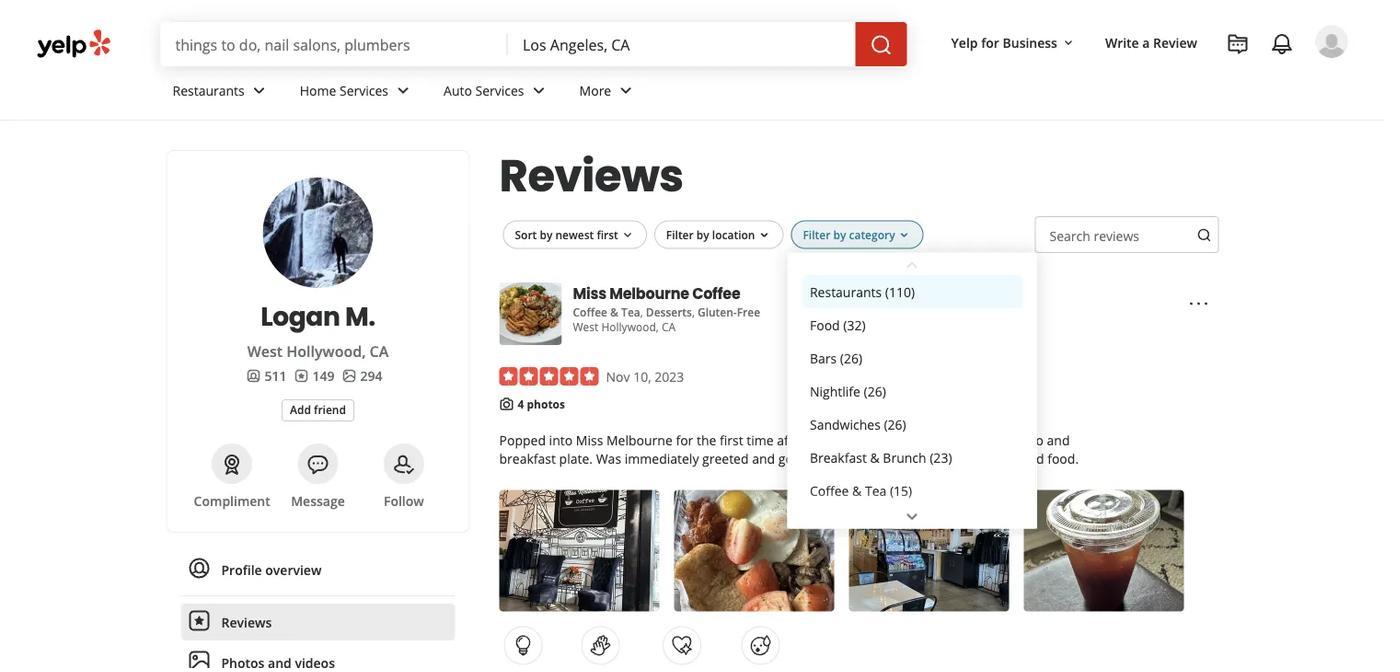 Task type: locate. For each thing, give the bounding box(es) containing it.
4
[[518, 397, 524, 412]]

4 photos link
[[518, 397, 565, 412]]

1 horizontal spatial west
[[573, 319, 599, 335]]

2 vertical spatial coffee
[[810, 482, 849, 499]]

24 chevron down v2 image right auto services
[[528, 80, 550, 102]]

16 chevron down v2 image right business
[[1061, 36, 1076, 50]]

0 horizontal spatial 16 chevron down v2 image
[[620, 228, 635, 243]]

categories element
[[573, 303, 760, 320]]

1 horizontal spatial services
[[475, 82, 524, 99]]

16 chevron down v2 image inside sort by newest first popup button
[[620, 228, 635, 243]]

24 chevron down v2 image inside home services link
[[392, 80, 414, 102]]

food (32) button
[[802, 308, 1023, 341]]

services right auto
[[475, 82, 524, 99]]

24 profile v2 image
[[188, 557, 210, 579]]

16 chevron down v2 image inside 'filter by category' popup button
[[897, 228, 912, 243]]

auto services
[[444, 82, 524, 99]]

1 horizontal spatial &
[[852, 482, 861, 499]]

search image
[[870, 34, 893, 56], [1197, 228, 1212, 242]]

0 horizontal spatial services
[[340, 82, 388, 99]]

1 horizontal spatial 16 chevron down v2 image
[[1061, 36, 1076, 50]]

bob b. image
[[1315, 25, 1349, 58]]

3 by from the left
[[833, 227, 846, 242]]

none field up home services
[[175, 34, 493, 54]]

0 vertical spatial (26)
[[840, 349, 862, 367]]

1 vertical spatial 16 chevron down v2 image
[[620, 228, 635, 243]]

1 horizontal spatial 24 chevron down v2 image
[[528, 80, 550, 102]]

reviews up "newest"
[[499, 145, 684, 207]]

coffee & tea link
[[573, 305, 640, 320]]

1 vertical spatial reviews
[[221, 614, 272, 631]]

24 chevron down v2 image inside restaurants link
[[248, 80, 270, 102]]

0 vertical spatial reviews
[[499, 145, 684, 207]]

time
[[747, 432, 774, 449]]

write
[[1106, 34, 1139, 51]]

tea
[[621, 305, 640, 320], [865, 482, 886, 499]]

1 horizontal spatial coffee
[[692, 283, 741, 304]]

greeted
[[702, 450, 749, 468]]

1 , from the left
[[640, 305, 643, 320]]

  text field inside miss melbourne coffee region
[[1035, 216, 1219, 253]]

message image
[[307, 454, 329, 476]]

miss up coffee & tea link
[[573, 283, 607, 304]]

(26) up sandwiches (26)
[[864, 382, 886, 400]]

coffee down order
[[810, 482, 849, 499]]

24 chevron down v2 image left home
[[248, 80, 270, 102]]

first up greeted
[[720, 432, 743, 449]]

ca down miss melbourne coffee link on the top of page
[[662, 319, 676, 335]]

(26) for nightlife (26)
[[864, 382, 886, 400]]

2 services from the left
[[475, 82, 524, 99]]

newest
[[556, 227, 594, 242]]

west up friends element on the bottom
[[247, 342, 283, 361]]

1 horizontal spatial hollywood,
[[601, 319, 659, 335]]

(26) right bars
[[840, 349, 862, 367]]

miss inside miss melbourne coffee coffee & tea , desserts , gluten-free west hollywood, ca
[[573, 283, 607, 304]]

0 vertical spatial melbourne
[[610, 283, 689, 304]]

2 16 chevron down v2 image from the left
[[897, 228, 912, 243]]

first
[[597, 227, 618, 242], [720, 432, 743, 449]]

1 horizontal spatial none field
[[523, 34, 841, 54]]

0 horizontal spatial ca
[[370, 342, 389, 361]]

0 vertical spatial search image
[[870, 34, 893, 56]]

melbourne up immediately
[[607, 432, 673, 449]]

hollywood, inside miss melbourne coffee coffee & tea , desserts , gluten-free west hollywood, ca
[[601, 319, 659, 335]]

gluten-
[[698, 305, 737, 320]]

miss inside popped into miss melbourne for the first time after my run and ordered an iced americano and breakfast plate. was immediately greeted and got my order ready. nice spot for coffee and food.
[[576, 432, 603, 449]]

restaurants link
[[158, 66, 285, 120]]

(26) inside button
[[884, 415, 906, 433]]

  text field
[[1035, 216, 1219, 253]]

1 vertical spatial melbourne
[[607, 432, 673, 449]]

1 horizontal spatial reviews
[[499, 145, 684, 207]]

tea left (15)
[[865, 482, 886, 499]]

search image up "menu" icon
[[1197, 228, 1212, 242]]

sort by newest first
[[515, 227, 618, 242]]

for inside "button"
[[981, 34, 1000, 51]]

1 vertical spatial restaurants
[[810, 283, 882, 300]]

0 horizontal spatial hollywood,
[[287, 342, 366, 361]]

by inside popup button
[[540, 227, 553, 242]]

2 filter from the left
[[803, 227, 831, 242]]

0 horizontal spatial first
[[597, 227, 618, 242]]

2 horizontal spatial &
[[870, 448, 879, 466]]

1 services from the left
[[340, 82, 388, 99]]

got
[[779, 450, 798, 468]]

0 horizontal spatial none field
[[175, 34, 493, 54]]

16 chevron down v2 image right location
[[757, 228, 772, 243]]

my
[[809, 432, 828, 449], [801, 450, 820, 468]]

1 vertical spatial (26)
[[864, 382, 886, 400]]

0 horizontal spatial restaurants
[[173, 82, 245, 99]]

none field up business categories element
[[523, 34, 841, 54]]

1 vertical spatial coffee
[[573, 305, 608, 320]]

by right sort
[[540, 227, 553, 242]]

0 horizontal spatial tea
[[621, 305, 640, 320]]

2 vertical spatial for
[[960, 450, 978, 468]]

1 horizontal spatial by
[[697, 227, 709, 242]]

west inside logan m. west hollywood, ca
[[247, 342, 283, 361]]

24 chevron down v2 image left auto
[[392, 80, 414, 102]]

nice
[[901, 450, 927, 468]]

photos element
[[342, 366, 382, 385]]

1 horizontal spatial search image
[[1197, 228, 1212, 242]]

food.
[[1048, 450, 1079, 468]]

sort
[[515, 227, 537, 242]]

Near text field
[[523, 34, 841, 54]]

miss melbourne coffee coffee & tea , desserts , gluten-free west hollywood, ca
[[573, 283, 760, 335]]

,
[[640, 305, 643, 320], [692, 305, 695, 320]]

1 vertical spatial tea
[[865, 482, 886, 499]]

1 horizontal spatial filter
[[803, 227, 831, 242]]

2 24 chevron down v2 image from the left
[[615, 80, 637, 102]]

1 horizontal spatial for
[[960, 450, 978, 468]]

0 horizontal spatial reviews
[[221, 614, 272, 631]]

more link
[[565, 66, 652, 120]]

free
[[737, 305, 760, 320]]

0 horizontal spatial for
[[676, 432, 693, 449]]

2 vertical spatial &
[[852, 482, 861, 499]]

2 none field from the left
[[523, 34, 841, 54]]

and down time
[[752, 450, 775, 468]]

1 horizontal spatial 24 chevron down v2 image
[[615, 80, 637, 102]]

0 horizontal spatial 24 chevron down v2 image
[[392, 80, 414, 102]]

16 chevron down v2 image
[[757, 228, 772, 243], [897, 228, 912, 243]]

miss
[[573, 283, 607, 304], [576, 432, 603, 449]]

4 photos
[[518, 397, 565, 412]]

1 by from the left
[[540, 227, 553, 242]]

ready.
[[860, 450, 897, 468]]

user actions element
[[937, 23, 1374, 136]]

16 chevron down v2 image
[[1061, 36, 1076, 50], [620, 228, 635, 243]]

None field
[[175, 34, 493, 54], [523, 34, 841, 54]]

0 vertical spatial hollywood,
[[601, 319, 659, 335]]

by left location
[[697, 227, 709, 242]]

0 horizontal spatial ,
[[640, 305, 643, 320]]

(26)
[[840, 349, 862, 367], [864, 382, 886, 400], [884, 415, 906, 433]]

overview
[[265, 561, 322, 579]]

0 vertical spatial 16 chevron down v2 image
[[1061, 36, 1076, 50]]

16 friends v2 image
[[246, 369, 261, 383]]

1 vertical spatial first
[[720, 432, 743, 449]]

search image left yelp
[[870, 34, 893, 56]]

2 horizontal spatial coffee
[[810, 482, 849, 499]]

24 photos v2 image
[[188, 650, 210, 668]]

tea left desserts link
[[621, 305, 640, 320]]

0 horizontal spatial west
[[247, 342, 283, 361]]

0 horizontal spatial 16 chevron down v2 image
[[757, 228, 772, 243]]

by for newest
[[540, 227, 553, 242]]

services right home
[[340, 82, 388, 99]]

filter left 'category'
[[803, 227, 831, 242]]

my right got
[[801, 450, 820, 468]]

restaurants
[[173, 82, 245, 99], [810, 283, 882, 300]]

1 vertical spatial west
[[247, 342, 283, 361]]

for left the
[[676, 432, 693, 449]]

None search field
[[161, 22, 911, 66]]

2 by from the left
[[697, 227, 709, 242]]

nightlife (26) button
[[802, 374, 1023, 408]]

by for location
[[697, 227, 709, 242]]

for right yelp
[[981, 34, 1000, 51]]

24 chevron down v2 image inside more link
[[615, 80, 637, 102]]

24 chevron down v2 image right more
[[615, 80, 637, 102]]

1 horizontal spatial restaurants
[[810, 283, 882, 300]]

and
[[855, 432, 878, 449], [1047, 432, 1070, 449], [752, 450, 775, 468], [1021, 450, 1044, 468]]

filter inside popup button
[[803, 227, 831, 242]]

breakfast & brunch (23)
[[810, 448, 952, 466]]

the
[[697, 432, 717, 449]]

reviews
[[499, 145, 684, 207], [221, 614, 272, 631]]

restaurants inside business categories element
[[173, 82, 245, 99]]

filter
[[666, 227, 694, 242], [803, 227, 831, 242]]

miss up plate. at the bottom
[[576, 432, 603, 449]]

2 vertical spatial (26)
[[884, 415, 906, 433]]

1 vertical spatial for
[[676, 432, 693, 449]]

filter for filter by location
[[666, 227, 694, 242]]

1 horizontal spatial first
[[720, 432, 743, 449]]

2 , from the left
[[692, 305, 695, 320]]

filter inside dropdown button
[[666, 227, 694, 242]]

0 vertical spatial tea
[[621, 305, 640, 320]]

24 chevron down v2 image for more
[[615, 80, 637, 102]]

, left gluten-
[[692, 305, 695, 320]]

was
[[596, 450, 621, 468]]

miss melbourne coffee region
[[492, 202, 1227, 668]]

294
[[360, 367, 382, 384]]

search reviews
[[1050, 227, 1140, 244]]

by inside popup button
[[833, 227, 846, 242]]

profile overview
[[221, 561, 322, 579]]

2 horizontal spatial for
[[981, 34, 1000, 51]]

1 filter from the left
[[666, 227, 694, 242]]

restaurants inside button
[[810, 283, 882, 300]]

nov
[[606, 368, 630, 385]]

16 chevron down v2 image right "newest"
[[620, 228, 635, 243]]

0 horizontal spatial &
[[610, 305, 619, 320]]

melbourne up desserts link
[[610, 283, 689, 304]]

ca inside logan m. west hollywood, ca
[[370, 342, 389, 361]]

1 none field from the left
[[175, 34, 493, 54]]

16 chevron down v2 image right 'category'
[[897, 228, 912, 243]]

0 vertical spatial &
[[610, 305, 619, 320]]

by left 'category'
[[833, 227, 846, 242]]

1 vertical spatial miss
[[576, 432, 603, 449]]

business categories element
[[158, 66, 1349, 120]]

spot
[[930, 450, 957, 468]]

, left desserts link
[[640, 305, 643, 320]]

west up 5 star rating image
[[573, 319, 599, 335]]

24 chevron down v2 image
[[248, 80, 270, 102], [615, 80, 637, 102]]

0 vertical spatial restaurants
[[173, 82, 245, 99]]

food
[[810, 316, 840, 333]]

filter by location button
[[654, 220, 784, 249]]

24 chevron down v2 image
[[392, 80, 414, 102], [528, 80, 550, 102], [901, 506, 923, 528]]

1 24 chevron down v2 image from the left
[[248, 80, 270, 102]]

0 horizontal spatial search image
[[870, 34, 893, 56]]

immediately
[[625, 450, 699, 468]]

breakfast
[[810, 448, 867, 466]]

reviews
[[1094, 227, 1140, 244]]

149
[[313, 367, 335, 384]]

nightlife
[[810, 382, 860, 400]]

& down order
[[852, 482, 861, 499]]

(26) up the brunch on the right of page
[[884, 415, 906, 433]]

breakfast
[[499, 450, 556, 468]]

for down iced
[[960, 450, 978, 468]]

1 vertical spatial hollywood,
[[287, 342, 366, 361]]

0 vertical spatial first
[[597, 227, 618, 242]]

logan m. west hollywood, ca
[[247, 298, 389, 361]]

0 vertical spatial ca
[[662, 319, 676, 335]]

friend
[[314, 402, 346, 417]]

reviews inside menu item
[[221, 614, 272, 631]]

follow
[[384, 492, 424, 510]]

yelp for business button
[[944, 26, 1083, 59]]

restaurants (110)
[[810, 283, 915, 300]]

0 vertical spatial west
[[573, 319, 599, 335]]

my left 'run'
[[809, 432, 828, 449]]

1 horizontal spatial 16 chevron down v2 image
[[897, 228, 912, 243]]

bars
[[810, 349, 836, 367]]

& left the brunch on the right of page
[[870, 448, 879, 466]]

ca
[[662, 319, 676, 335], [370, 342, 389, 361]]

24 review v2 image
[[188, 610, 210, 632]]

first right "newest"
[[597, 227, 618, 242]]

0 vertical spatial for
[[981, 34, 1000, 51]]

24 chevron down v2 image inside auto services link
[[528, 80, 550, 102]]

friends element
[[246, 366, 287, 385]]

0 vertical spatial miss
[[573, 283, 607, 304]]

reviews menu item
[[181, 604, 455, 641]]

ca up 294
[[370, 342, 389, 361]]

miss melbourne coffee link
[[573, 283, 741, 305]]

16 photos v2 image
[[342, 369, 357, 383]]

by inside dropdown button
[[697, 227, 709, 242]]

logan
[[261, 298, 340, 335]]

1 horizontal spatial tea
[[865, 482, 886, 499]]

bars (26)
[[810, 349, 862, 367]]

melbourne inside miss melbourne coffee coffee & tea , desserts , gluten-free west hollywood, ca
[[610, 283, 689, 304]]

a
[[1143, 34, 1150, 51]]

16 chevron down v2 image inside filter by location dropdown button
[[757, 228, 772, 243]]

popped into miss melbourne for the first time after my run and ordered an iced americano and breakfast plate. was immediately greeted and got my order ready. nice spot for coffee and food.
[[499, 432, 1079, 468]]

home services link
[[285, 66, 429, 120]]

coffee up nov
[[573, 305, 608, 320]]

2 horizontal spatial by
[[833, 227, 846, 242]]

& for coffee
[[852, 482, 861, 499]]

0 horizontal spatial by
[[540, 227, 553, 242]]

16 chevron down v2 image inside yelp for business "button"
[[1061, 36, 1076, 50]]

reviews right 24 review v2 icon
[[221, 614, 272, 631]]

filter left location
[[666, 227, 694, 242]]

coffee up gluten-
[[692, 283, 741, 304]]

1 vertical spatial ca
[[370, 342, 389, 361]]

business
[[1003, 34, 1058, 51]]

nov 10, 2023
[[606, 368, 684, 385]]

0 vertical spatial coffee
[[692, 283, 741, 304]]

add
[[290, 402, 311, 417]]

& left desserts
[[610, 305, 619, 320]]

0 horizontal spatial filter
[[666, 227, 694, 242]]

menu
[[181, 551, 455, 668]]

none field find
[[175, 34, 493, 54]]

2 horizontal spatial 24 chevron down v2 image
[[901, 506, 923, 528]]

by
[[540, 227, 553, 242], [697, 227, 709, 242], [833, 227, 846, 242]]

melbourne inside popped into miss melbourne for the first time after my run and ordered an iced americano and breakfast plate. was immediately greeted and got my order ready. nice spot for coffee and food.
[[607, 432, 673, 449]]

0 horizontal spatial 24 chevron down v2 image
[[248, 80, 270, 102]]

americano
[[980, 432, 1044, 449]]

1 horizontal spatial ca
[[662, 319, 676, 335]]

1 16 chevron down v2 image from the left
[[757, 228, 772, 243]]

1 vertical spatial &
[[870, 448, 879, 466]]

bars (26) button
[[802, 341, 1023, 374]]

24 chevron down v2 image down (15)
[[901, 506, 923, 528]]

1 horizontal spatial ,
[[692, 305, 695, 320]]



Task type: vqa. For each thing, say whether or not it's contained in the screenshot.
 'text field' inside Miss Melbourne Coffee "region"
yes



Task type: describe. For each thing, give the bounding box(es) containing it.
restaurants for restaurants (110)
[[810, 283, 882, 300]]

coffee inside button
[[810, 482, 849, 499]]

desserts
[[646, 305, 692, 320]]

restaurants (110) button
[[802, 275, 1023, 308]]

home
[[300, 82, 336, 99]]

1 vertical spatial search image
[[1197, 228, 1212, 242]]

run
[[831, 432, 852, 449]]

notifications image
[[1271, 33, 1293, 55]]

16 camera v2 image
[[499, 397, 514, 411]]

first inside popup button
[[597, 227, 618, 242]]

filter by category
[[803, 227, 895, 242]]

an
[[934, 432, 949, 449]]

auto
[[444, 82, 472, 99]]

follow image
[[393, 454, 415, 476]]

desserts link
[[646, 305, 692, 320]]

popped
[[499, 432, 546, 449]]

sandwiches (26)
[[810, 415, 906, 433]]

profile overview menu item
[[181, 551, 455, 597]]

5 star rating image
[[499, 367, 599, 386]]

& for breakfast
[[870, 448, 879, 466]]

hollywood, inside logan m. west hollywood, ca
[[287, 342, 366, 361]]

1 vertical spatial my
[[801, 450, 820, 468]]

breakfast & brunch (23) button
[[802, 441, 1023, 474]]

16 chevron down v2 image for filter by category
[[897, 228, 912, 243]]

16 chevron down v2 image for sort by newest first
[[620, 228, 635, 243]]

10,
[[633, 368, 651, 385]]

coffee & tea (15)
[[810, 482, 912, 499]]

ca inside miss melbourne coffee coffee & tea , desserts , gluten-free west hollywood, ca
[[662, 319, 676, 335]]

search
[[1050, 227, 1091, 244]]

category
[[849, 227, 895, 242]]

message
[[291, 492, 345, 510]]

profile overview link
[[181, 551, 455, 588]]

24 chevron down v2 image for home services
[[392, 80, 414, 102]]

projects image
[[1227, 33, 1249, 55]]

(23)
[[929, 448, 952, 466]]

(26) for bars (26)
[[840, 349, 862, 367]]

plate.
[[559, 450, 593, 468]]

compliment image
[[221, 454, 243, 476]]

m.
[[345, 298, 375, 335]]

tea inside button
[[865, 482, 886, 499]]

coffee
[[981, 450, 1018, 468]]

by for category
[[833, 227, 846, 242]]

24 chevron down v2 image for restaurants
[[248, 80, 270, 102]]

yelp for business
[[951, 34, 1058, 51]]

auto services link
[[429, 66, 565, 120]]

2023
[[655, 368, 684, 385]]

west inside miss melbourne coffee coffee & tea , desserts , gluten-free west hollywood, ca
[[573, 319, 599, 335]]

profile
[[221, 561, 262, 579]]

ordered
[[882, 432, 930, 449]]

first inside popped into miss melbourne for the first time after my run and ordered an iced americano and breakfast plate. was immediately greeted and got my order ready. nice spot for coffee and food.
[[720, 432, 743, 449]]

sandwiches (26) button
[[802, 408, 1023, 441]]

coffee & tea (15) button
[[802, 474, 1023, 507]]

sandwiches
[[810, 415, 880, 433]]

write a review link
[[1098, 26, 1205, 59]]

filter by location
[[666, 227, 755, 242]]

(32)
[[843, 316, 865, 333]]

after
[[777, 432, 806, 449]]

16 review v2 image
[[294, 369, 309, 383]]

into
[[549, 432, 573, 449]]

services for home services
[[340, 82, 388, 99]]

reviews element
[[294, 366, 335, 385]]

services for auto services
[[475, 82, 524, 99]]

iced
[[952, 432, 977, 449]]

0 vertical spatial my
[[809, 432, 828, 449]]

brunch
[[883, 448, 926, 466]]

filters group
[[499, 220, 1037, 529]]

and down americano
[[1021, 450, 1044, 468]]

compliment
[[194, 492, 270, 510]]

and up ready.
[[855, 432, 878, 449]]

tea inside miss melbourne coffee coffee & tea , desserts , gluten-free west hollywood, ca
[[621, 305, 640, 320]]

16 chevron down v2 image for filter by location
[[757, 228, 772, 243]]

menu image
[[1188, 293, 1210, 315]]

& inside miss melbourne coffee coffee & tea , desserts , gluten-free west hollywood, ca
[[610, 305, 619, 320]]

none field near
[[523, 34, 841, 54]]

yelp
[[951, 34, 978, 51]]

photos
[[527, 397, 565, 412]]

16 chevron down v2 image for yelp for business
[[1061, 36, 1076, 50]]

(110)
[[885, 283, 915, 300]]

24 chevron down v2 image for auto services
[[528, 80, 550, 102]]

gluten-free link
[[698, 305, 760, 320]]

(26) for sandwiches (26)
[[884, 415, 906, 433]]

add friend
[[290, 402, 346, 417]]

24 chevron down v2 image inside filters group
[[901, 506, 923, 528]]

order
[[823, 450, 857, 468]]

0 horizontal spatial coffee
[[573, 305, 608, 320]]

write a review
[[1106, 34, 1198, 51]]

511
[[265, 367, 287, 384]]

nightlife (26)
[[810, 382, 886, 400]]

add friend button
[[282, 400, 354, 422]]

restaurants for restaurants
[[173, 82, 245, 99]]

Find text field
[[175, 34, 493, 54]]

logan m. link
[[189, 298, 447, 335]]

location
[[712, 227, 755, 242]]

filter by category button
[[791, 220, 924, 249]]

review
[[1153, 34, 1198, 51]]

home services
[[300, 82, 388, 99]]

filter for filter by category
[[803, 227, 831, 242]]

and up food.
[[1047, 432, 1070, 449]]

food (32)
[[810, 316, 865, 333]]

(15)
[[890, 482, 912, 499]]

menu containing profile overview
[[181, 551, 455, 668]]



